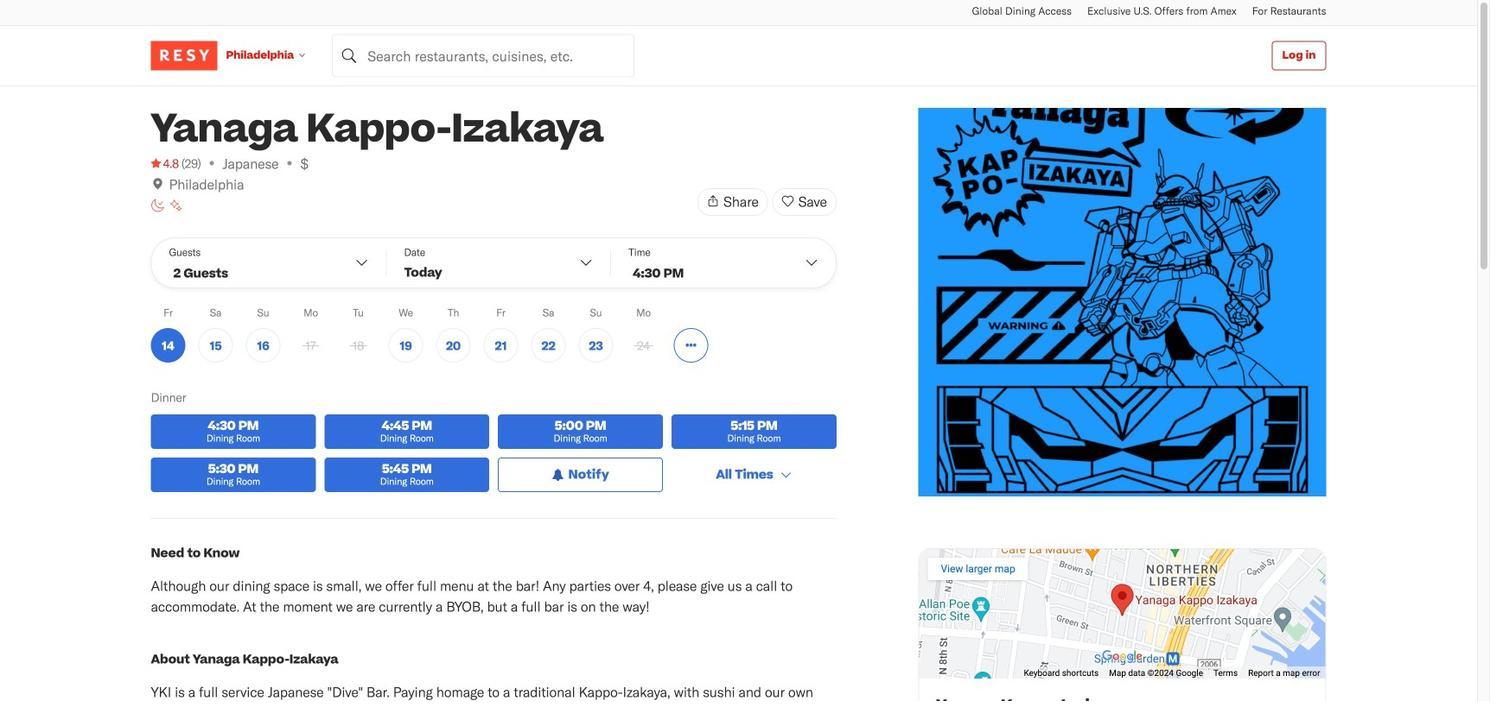 Task type: describe. For each thing, give the bounding box(es) containing it.
Search restaurants, cuisines, etc. text field
[[332, 34, 635, 77]]

4.8 out of 5 stars image
[[151, 155, 179, 172]]



Task type: locate. For each thing, give the bounding box(es) containing it.
None field
[[332, 34, 635, 77]]



Task type: vqa. For each thing, say whether or not it's contained in the screenshot.
4.8 out of 5 stars Image
yes



